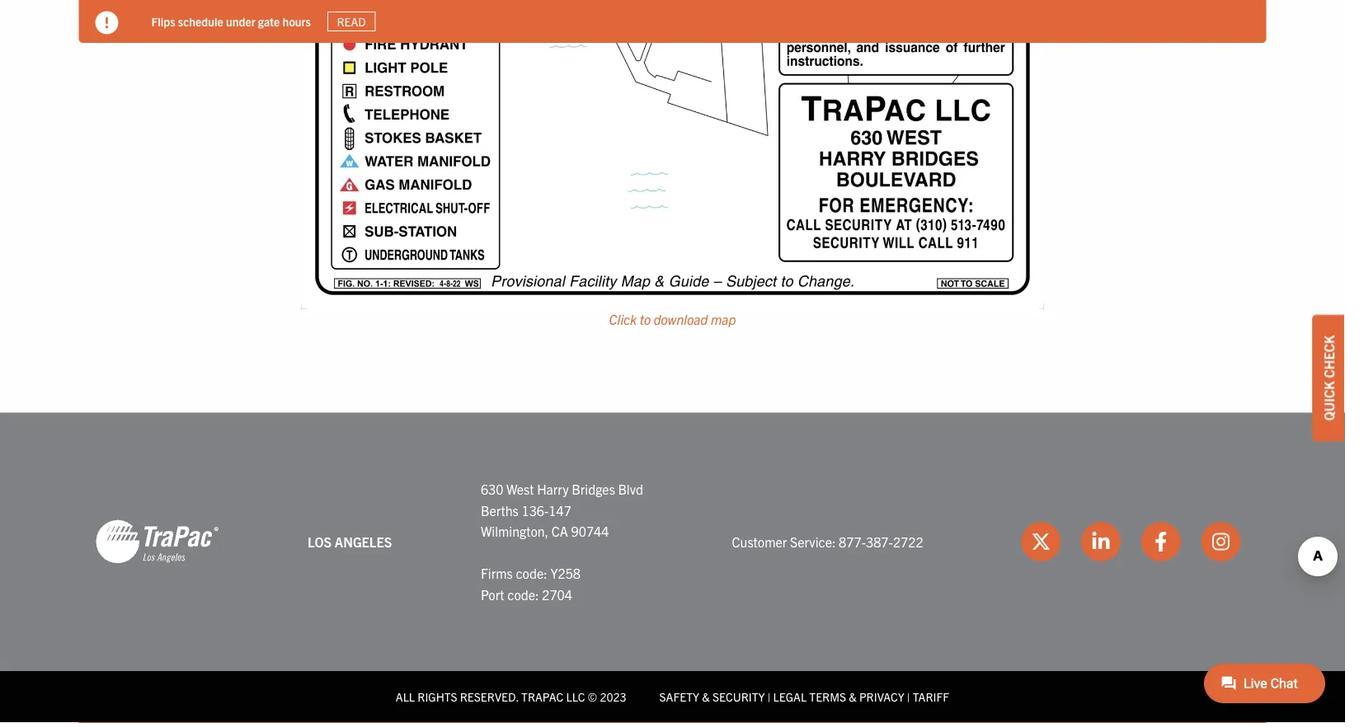 Task type: describe. For each thing, give the bounding box(es) containing it.
schedule
[[178, 14, 223, 29]]

to
[[640, 312, 651, 328]]

west
[[507, 481, 534, 498]]

click
[[609, 312, 637, 328]]

all rights reserved. trapac llc © 2023
[[396, 690, 627, 705]]

1 vertical spatial code:
[[507, 587, 539, 603]]

privacy
[[860, 690, 905, 705]]

safety & security | legal terms & privacy | tariff
[[660, 690, 950, 705]]

©
[[588, 690, 597, 705]]

blvd
[[618, 481, 643, 498]]

rights
[[418, 690, 457, 705]]

2722
[[893, 534, 924, 550]]

quick
[[1321, 381, 1337, 421]]

click to download map link
[[609, 312, 736, 328]]

safety
[[660, 690, 699, 705]]

customer
[[732, 534, 787, 550]]

angeles
[[335, 534, 392, 550]]

90744
[[571, 523, 609, 540]]

quick check link
[[1312, 315, 1345, 442]]

llc
[[566, 690, 585, 705]]

2023
[[600, 690, 627, 705]]

click to download map
[[609, 312, 736, 328]]

firms
[[481, 566, 513, 582]]

service:
[[790, 534, 836, 550]]

legal
[[773, 690, 807, 705]]

berths
[[481, 502, 519, 519]]

630
[[481, 481, 504, 498]]

136-
[[522, 502, 549, 519]]

2704
[[542, 587, 572, 603]]

wilmington,
[[481, 523, 549, 540]]

630 west harry bridges blvd berths 136-147 wilmington, ca 90744
[[481, 481, 643, 540]]

147
[[549, 502, 572, 519]]



Task type: vqa. For each thing, say whether or not it's contained in the screenshot.
POP20
no



Task type: locate. For each thing, give the bounding box(es) containing it.
terms
[[809, 690, 846, 705]]

& right safety
[[702, 690, 710, 705]]

read
[[337, 14, 366, 29]]

&
[[702, 690, 710, 705], [849, 690, 857, 705]]

gate
[[258, 14, 280, 29]]

legal terms & privacy link
[[773, 690, 905, 705]]

0 horizontal spatial |
[[768, 690, 771, 705]]

tariff link
[[913, 690, 950, 705]]

code: up 2704
[[516, 566, 548, 582]]

all
[[396, 690, 415, 705]]

1 | from the left
[[768, 690, 771, 705]]

port
[[481, 587, 504, 603]]

harry
[[537, 481, 569, 498]]

download
[[654, 312, 708, 328]]

check
[[1321, 335, 1337, 378]]

code:
[[516, 566, 548, 582], [507, 587, 539, 603]]

flips schedule under gate hours
[[151, 14, 311, 29]]

hours
[[283, 14, 311, 29]]

bridges
[[572, 481, 615, 498]]

los angeles image
[[95, 519, 219, 566]]

| left legal
[[768, 690, 771, 705]]

tariff
[[913, 690, 950, 705]]

1 & from the left
[[702, 690, 710, 705]]

ca
[[552, 523, 568, 540]]

| left tariff link at the bottom right of page
[[907, 690, 910, 705]]

security
[[713, 690, 765, 705]]

read link
[[327, 11, 376, 32]]

footer
[[0, 413, 1345, 723]]

387-
[[866, 534, 893, 550]]

los angeles
[[308, 534, 392, 550]]

1 horizontal spatial |
[[907, 690, 910, 705]]

trapac
[[521, 690, 564, 705]]

0 vertical spatial code:
[[516, 566, 548, 582]]

877-
[[839, 534, 866, 550]]

under
[[226, 14, 255, 29]]

y258
[[551, 566, 581, 582]]

& right "terms" in the right bottom of the page
[[849, 690, 857, 705]]

code: right port
[[507, 587, 539, 603]]

map
[[711, 312, 736, 328]]

2 | from the left
[[907, 690, 910, 705]]

reserved.
[[460, 690, 519, 705]]

los
[[308, 534, 332, 550]]

flips
[[151, 14, 175, 29]]

1 horizontal spatial &
[[849, 690, 857, 705]]

|
[[768, 690, 771, 705], [907, 690, 910, 705]]

2 & from the left
[[849, 690, 857, 705]]

safety & security link
[[660, 690, 765, 705]]

quick check
[[1321, 335, 1337, 421]]

customer service: 877-387-2722
[[732, 534, 924, 550]]

0 horizontal spatial &
[[702, 690, 710, 705]]

firms code:  y258 port code:  2704
[[481, 566, 581, 603]]

solid image
[[95, 11, 118, 34]]

footer containing 630 west harry bridges blvd
[[0, 413, 1345, 723]]



